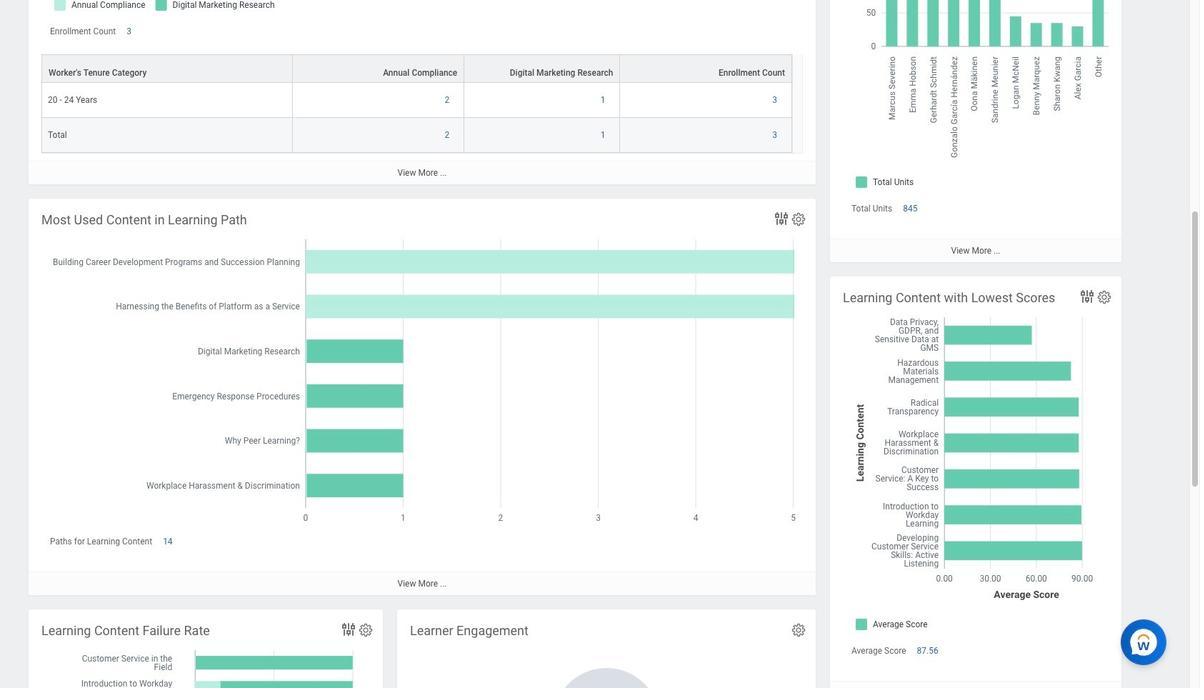 Task type: locate. For each thing, give the bounding box(es) containing it.
learner engagement element
[[397, 610, 816, 688]]

configure learner engagement image
[[791, 623, 807, 638]]

1 row from the top
[[41, 55, 793, 83]]

3 row from the top
[[41, 118, 793, 153]]

most used content in learning path element
[[29, 199, 816, 596]]

0 vertical spatial configure and view chart data image
[[773, 210, 791, 227]]

learning content with lowest scores element
[[831, 277, 1122, 688]]

1 horizontal spatial configure and view chart data image
[[773, 210, 791, 227]]

row for total element
[[41, 83, 793, 118]]

configure and view chart data image left configure most used content in learning path image
[[773, 210, 791, 227]]

total element
[[48, 127, 67, 140]]

learning content failure rate element
[[29, 610, 383, 688]]

1 vertical spatial configure and view chart data image
[[340, 621, 357, 638]]

0 horizontal spatial configure and view chart data image
[[340, 621, 357, 638]]

row
[[41, 55, 793, 83], [41, 83, 793, 118], [41, 118, 793, 153]]

configure and view chart data image
[[773, 210, 791, 227], [340, 621, 357, 638]]

2 row from the top
[[41, 83, 793, 118]]

configure and view chart data image left 'configure learning content failure rate' image
[[340, 621, 357, 638]]

configure and view chart data image for 'configure learning content failure rate' image
[[340, 621, 357, 638]]



Task type: describe. For each thing, give the bounding box(es) containing it.
configure most used content in learning path image
[[791, 212, 807, 227]]

configure and view chart data image for configure most used content in learning path image
[[773, 210, 791, 227]]

configure and view chart data image
[[1079, 288, 1097, 305]]

learning leaderboard element
[[831, 0, 1122, 263]]

learning trends by tenure element
[[29, 0, 816, 185]]

configure learning content with lowest scores image
[[1097, 290, 1113, 305]]

row for 20 - 24 years element
[[41, 55, 793, 83]]

configure learning content failure rate image
[[358, 623, 374, 638]]

20 - 24 years element
[[48, 92, 97, 105]]



Task type: vqa. For each thing, say whether or not it's contained in the screenshot.
1 button
no



